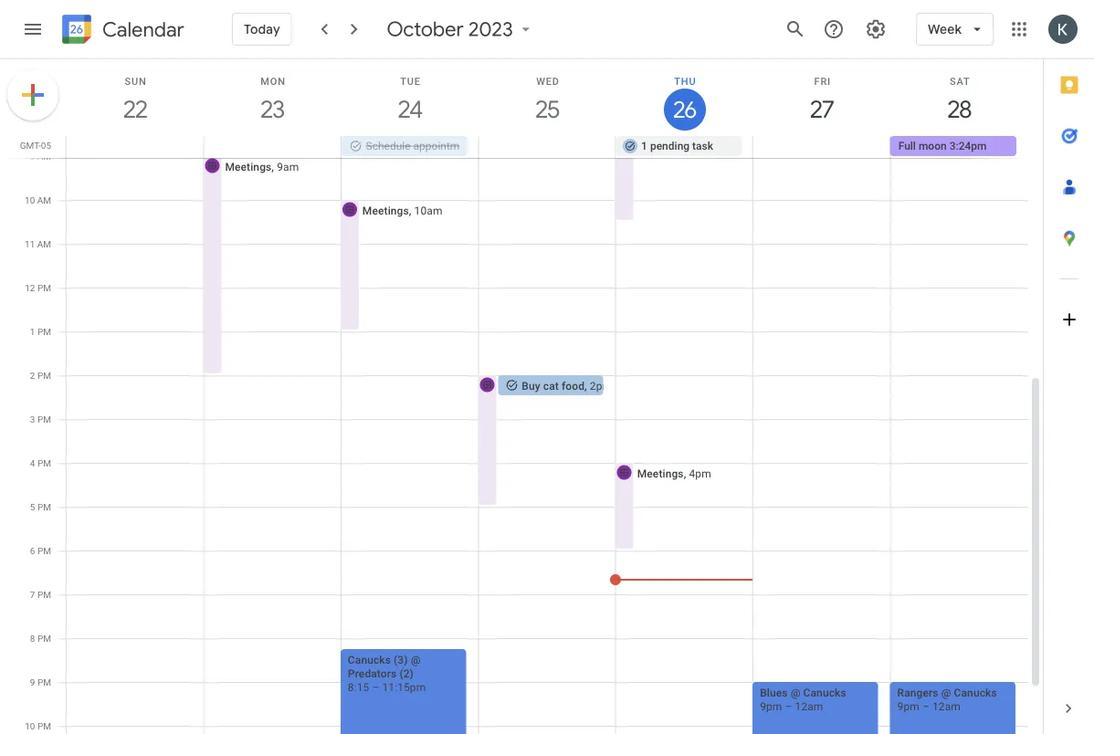Task type: describe. For each thing, give the bounding box(es) containing it.
1 cell from the left
[[67, 136, 204, 158]]

blues @ canucks 9pm – 12am
[[760, 687, 847, 713]]

11 am
[[25, 238, 51, 249]]

pending
[[650, 140, 690, 153]]

meetings , 9am
[[225, 160, 299, 173]]

26 link
[[664, 89, 706, 131]]

9 pm
[[30, 677, 51, 688]]

– inside canucks (3) @ predators (2) 8:15 – 11:15pm
[[372, 681, 380, 694]]

meetings for meetings , 4pm
[[638, 467, 684, 480]]

10 pm
[[25, 721, 51, 732]]

9pm for blues @ canucks 9pm – 12am
[[760, 700, 783, 713]]

5 pm
[[30, 502, 51, 513]]

9 for 9 am
[[30, 151, 35, 162]]

week
[[928, 21, 962, 37]]

4 pm
[[30, 458, 51, 469]]

27 link
[[802, 89, 844, 131]]

today
[[244, 21, 280, 37]]

cat
[[543, 380, 559, 392]]

gmt-
[[20, 140, 41, 151]]

05
[[41, 140, 51, 151]]

october 2023 button
[[380, 16, 543, 42]]

canucks for rangers @ canucks
[[954, 687, 998, 699]]

11:15pm
[[382, 681, 426, 694]]

24 link
[[389, 89, 431, 131]]

1 pending task
[[642, 140, 714, 153]]

canucks inside canucks (3) @ predators (2) 8:15 – 11:15pm
[[348, 654, 391, 667]]

pm for 8 pm
[[37, 633, 51, 644]]

3 pm
[[30, 414, 51, 425]]

full moon 3:24pm
[[899, 140, 987, 153]]

4 cell from the left
[[753, 136, 891, 158]]

schedule
[[366, 140, 411, 153]]

pm for 7 pm
[[37, 589, 51, 600]]

schedule appointment
[[366, 140, 475, 153]]

sun
[[125, 75, 147, 87]]

(2)
[[400, 667, 414, 680]]

10 for 10 am
[[25, 195, 35, 206]]

10 for 10 pm
[[25, 721, 35, 732]]

10am
[[414, 204, 443, 217]]

2023
[[469, 16, 513, 42]]

schedule appointment button
[[341, 136, 475, 156]]

24
[[397, 95, 421, 124]]

settings menu image
[[865, 18, 887, 40]]

tue 24
[[397, 75, 421, 124]]

rangers @ canucks 9pm – 12am
[[898, 687, 998, 713]]

today button
[[232, 7, 292, 51]]

gmt-05
[[20, 140, 51, 151]]

– for rangers @ canucks 9pm – 12am
[[923, 700, 930, 713]]

@ for blues @ canucks 9pm – 12am
[[791, 687, 801, 699]]

4pm
[[689, 467, 712, 480]]

6 pm
[[30, 545, 51, 556]]

appointment
[[413, 140, 475, 153]]

@ for rangers @ canucks 9pm – 12am
[[942, 687, 952, 699]]

main drawer image
[[22, 18, 44, 40]]

sat 28
[[947, 75, 971, 124]]

week button
[[917, 7, 994, 51]]

12am for blues
[[795, 700, 824, 713]]

pm for 6 pm
[[37, 545, 51, 556]]

9 for 9 pm
[[30, 677, 35, 688]]

wed
[[536, 75, 560, 87]]

1 pm
[[30, 326, 51, 337]]

1 for 1 pm
[[30, 326, 35, 337]]

4
[[30, 458, 35, 469]]

fri
[[815, 75, 831, 87]]

10 am
[[25, 195, 51, 206]]

9 am
[[30, 151, 51, 162]]

task
[[693, 140, 714, 153]]

8 pm
[[30, 633, 51, 644]]

26
[[673, 95, 696, 124]]

9am
[[277, 160, 299, 173]]

– for blues @ canucks 9pm – 12am
[[785, 700, 793, 713]]

pm for 5 pm
[[37, 502, 51, 513]]

, for meetings , 4pm
[[684, 467, 687, 480]]

thu 26
[[673, 75, 697, 124]]

thu
[[675, 75, 697, 87]]



Task type: locate. For each thing, give the bounding box(es) containing it.
9 left 05
[[30, 151, 35, 162]]

22
[[122, 95, 146, 124]]

2 vertical spatial am
[[37, 238, 51, 249]]

october
[[387, 16, 464, 42]]

moon
[[919, 140, 947, 153]]

10
[[25, 195, 35, 206], [25, 721, 35, 732]]

meetings left '10am'
[[363, 204, 409, 217]]

1
[[642, 140, 648, 153], [30, 326, 35, 337]]

9pm down rangers
[[898, 700, 920, 713]]

25
[[535, 95, 558, 124]]

1 horizontal spatial –
[[785, 700, 793, 713]]

1 inside button
[[642, 140, 648, 153]]

9pm
[[760, 700, 783, 713], [898, 700, 920, 713]]

2 9pm from the left
[[898, 700, 920, 713]]

am
[[37, 151, 51, 162], [37, 195, 51, 206], [37, 238, 51, 249]]

pm right 4
[[37, 458, 51, 469]]

7 pm from the top
[[37, 545, 51, 556]]

meetings , 10am
[[363, 204, 443, 217]]

fri 27
[[810, 75, 833, 124]]

pm right 5
[[37, 502, 51, 513]]

12am inside blues @ canucks 9pm – 12am
[[795, 700, 824, 713]]

pm for 2 pm
[[37, 370, 51, 381]]

rangers
[[898, 687, 939, 699]]

– inside rangers @ canucks 9pm – 12am
[[923, 700, 930, 713]]

12am inside rangers @ canucks 9pm – 12am
[[933, 700, 961, 713]]

0 vertical spatial 1
[[642, 140, 648, 153]]

8:15
[[348, 681, 369, 694]]

,
[[272, 160, 274, 173], [409, 204, 412, 217], [585, 380, 587, 392], [684, 467, 687, 480]]

, left 4pm
[[684, 467, 687, 480]]

10 down 9 pm
[[25, 721, 35, 732]]

pm for 1 pm
[[37, 326, 51, 337]]

am down 9 am at top left
[[37, 195, 51, 206]]

canucks inside blues @ canucks 9pm – 12am
[[804, 687, 847, 699]]

wed 25
[[535, 75, 560, 124]]

0 horizontal spatial 1
[[30, 326, 35, 337]]

0 horizontal spatial 12am
[[795, 700, 824, 713]]

pm right 8
[[37, 633, 51, 644]]

12am for rangers
[[933, 700, 961, 713]]

meetings left 4pm
[[638, 467, 684, 480]]

grid containing 22
[[0, 59, 1043, 735]]

5
[[30, 502, 35, 513]]

0 horizontal spatial canucks
[[348, 654, 391, 667]]

pm down the 8 pm
[[37, 677, 51, 688]]

1 vertical spatial 1
[[30, 326, 35, 337]]

sat
[[950, 75, 971, 87]]

canucks
[[348, 654, 391, 667], [804, 687, 847, 699], [954, 687, 998, 699]]

@ right (3)
[[411, 654, 421, 667]]

1 up 2 at left bottom
[[30, 326, 35, 337]]

0 horizontal spatial –
[[372, 681, 380, 694]]

27
[[810, 95, 833, 124]]

0 vertical spatial am
[[37, 151, 51, 162]]

1 am from the top
[[37, 151, 51, 162]]

calendar element
[[58, 11, 184, 51]]

tue
[[400, 75, 421, 87]]

@ inside canucks (3) @ predators (2) 8:15 – 11:15pm
[[411, 654, 421, 667]]

1 horizontal spatial 12am
[[933, 700, 961, 713]]

2 horizontal spatial canucks
[[954, 687, 998, 699]]

23
[[260, 95, 284, 124]]

0 horizontal spatial @
[[411, 654, 421, 667]]

0 horizontal spatial meetings
[[225, 160, 272, 173]]

1 horizontal spatial @
[[791, 687, 801, 699]]

1 for 1 pending task
[[642, 140, 648, 153]]

canucks for blues @ canucks
[[804, 687, 847, 699]]

12 pm
[[25, 282, 51, 293]]

8
[[30, 633, 35, 644]]

0 vertical spatial 10
[[25, 195, 35, 206]]

, left 9am
[[272, 160, 274, 173]]

– down rangers
[[923, 700, 930, 713]]

mon 23
[[260, 75, 286, 124]]

10 pm from the top
[[37, 677, 51, 688]]

cell down 25 link
[[479, 136, 616, 158]]

3 pm from the top
[[37, 370, 51, 381]]

3 cell from the left
[[479, 136, 616, 158]]

cell
[[67, 136, 204, 158], [204, 136, 341, 158], [479, 136, 616, 158], [753, 136, 891, 158]]

1 pm from the top
[[37, 282, 51, 293]]

9pm inside blues @ canucks 9pm – 12am
[[760, 700, 783, 713]]

calendar
[[102, 17, 184, 42]]

10 up 11
[[25, 195, 35, 206]]

mon
[[261, 75, 286, 87]]

23 link
[[252, 89, 294, 131]]

– down blues
[[785, 700, 793, 713]]

1 horizontal spatial meetings
[[363, 204, 409, 217]]

9
[[30, 151, 35, 162], [30, 677, 35, 688]]

row containing schedule appointment
[[58, 136, 1043, 158]]

9pm down blues
[[760, 700, 783, 713]]

, left 2pm
[[585, 380, 587, 392]]

am for 10 am
[[37, 195, 51, 206]]

1 pending task button
[[616, 136, 742, 156]]

pm right 6
[[37, 545, 51, 556]]

4 pm from the top
[[37, 414, 51, 425]]

1 9 from the top
[[30, 151, 35, 162]]

buy cat food , 2pm
[[522, 380, 612, 392]]

2 12am from the left
[[933, 700, 961, 713]]

cell down 22 "link" at the top
[[67, 136, 204, 158]]

canucks (3) @ predators (2) 8:15 – 11:15pm
[[348, 654, 426, 694]]

– inside blues @ canucks 9pm – 12am
[[785, 700, 793, 713]]

pm
[[37, 282, 51, 293], [37, 326, 51, 337], [37, 370, 51, 381], [37, 414, 51, 425], [37, 458, 51, 469], [37, 502, 51, 513], [37, 545, 51, 556], [37, 589, 51, 600], [37, 633, 51, 644], [37, 677, 51, 688], [37, 721, 51, 732]]

1 10 from the top
[[25, 195, 35, 206]]

1 vertical spatial am
[[37, 195, 51, 206]]

pm for 4 pm
[[37, 458, 51, 469]]

2
[[30, 370, 35, 381]]

blues
[[760, 687, 788, 699]]

canucks up predators
[[348, 654, 391, 667]]

6
[[30, 545, 35, 556]]

1 12am from the left
[[795, 700, 824, 713]]

1 vertical spatial 10
[[25, 721, 35, 732]]

2 pm
[[30, 370, 51, 381]]

meetings for meetings , 9am
[[225, 160, 272, 173]]

pm for 10 pm
[[37, 721, 51, 732]]

buy
[[522, 380, 541, 392]]

, for meetings , 10am
[[409, 204, 412, 217]]

28 link
[[939, 89, 981, 131]]

2 cell from the left
[[204, 136, 341, 158]]

12
[[25, 282, 35, 293]]

pm up "2 pm"
[[37, 326, 51, 337]]

2 am from the top
[[37, 195, 51, 206]]

1 9pm from the left
[[760, 700, 783, 713]]

row
[[58, 136, 1043, 158]]

9pm inside rangers @ canucks 9pm – 12am
[[898, 700, 920, 713]]

meetings for meetings , 10am
[[363, 204, 409, 217]]

2 pm from the top
[[37, 326, 51, 337]]

11 pm from the top
[[37, 721, 51, 732]]

canucks right blues
[[804, 687, 847, 699]]

tab list
[[1044, 59, 1095, 683]]

am right 11
[[37, 238, 51, 249]]

, left '10am'
[[409, 204, 412, 217]]

2pm
[[590, 380, 612, 392]]

pm right 12
[[37, 282, 51, 293]]

am up '10 am'
[[37, 151, 51, 162]]

0 vertical spatial 9
[[30, 151, 35, 162]]

am for 11 am
[[37, 238, 51, 249]]

grid
[[0, 59, 1043, 735]]

@ right blues
[[791, 687, 801, 699]]

pm for 12 pm
[[37, 282, 51, 293]]

canucks inside rangers @ canucks 9pm – 12am
[[954, 687, 998, 699]]

cell up meetings , 9am
[[204, 136, 341, 158]]

food
[[562, 380, 585, 392]]

25 link
[[527, 89, 569, 131]]

2 horizontal spatial –
[[923, 700, 930, 713]]

–
[[372, 681, 380, 694], [785, 700, 793, 713], [923, 700, 930, 713]]

pm down 9 pm
[[37, 721, 51, 732]]

meetings , 4pm
[[638, 467, 712, 480]]

meetings left 9am
[[225, 160, 272, 173]]

@ right rangers
[[942, 687, 952, 699]]

7 pm
[[30, 589, 51, 600]]

11
[[25, 238, 35, 249]]

1 vertical spatial meetings
[[363, 204, 409, 217]]

22 link
[[114, 89, 156, 131]]

cell down 27 link
[[753, 136, 891, 158]]

3:24pm
[[950, 140, 987, 153]]

6 pm from the top
[[37, 502, 51, 513]]

row inside grid
[[58, 136, 1043, 158]]

pm for 9 pm
[[37, 677, 51, 688]]

1 horizontal spatial 1
[[642, 140, 648, 153]]

pm right 7
[[37, 589, 51, 600]]

(3)
[[394, 654, 408, 667]]

2 10 from the top
[[25, 721, 35, 732]]

9 pm from the top
[[37, 633, 51, 644]]

meetings
[[225, 160, 272, 173], [363, 204, 409, 217], [638, 467, 684, 480]]

2 vertical spatial meetings
[[638, 467, 684, 480]]

2 9 from the top
[[30, 677, 35, 688]]

predators
[[348, 667, 397, 680]]

9 down 8
[[30, 677, 35, 688]]

calendar heading
[[99, 17, 184, 42]]

3 am from the top
[[37, 238, 51, 249]]

@ inside blues @ canucks 9pm – 12am
[[791, 687, 801, 699]]

0 vertical spatial meetings
[[225, 160, 272, 173]]

8 pm from the top
[[37, 589, 51, 600]]

1 horizontal spatial 9pm
[[898, 700, 920, 713]]

3
[[30, 414, 35, 425]]

pm right 2 at left bottom
[[37, 370, 51, 381]]

full moon 3:24pm button
[[891, 136, 1017, 156]]

1 left pending
[[642, 140, 648, 153]]

canucks right rangers
[[954, 687, 998, 699]]

sun 22
[[122, 75, 147, 124]]

2 horizontal spatial meetings
[[638, 467, 684, 480]]

5 pm from the top
[[37, 458, 51, 469]]

, for meetings , 9am
[[272, 160, 274, 173]]

pm right 3
[[37, 414, 51, 425]]

– down predators
[[372, 681, 380, 694]]

1 horizontal spatial canucks
[[804, 687, 847, 699]]

pm for 3 pm
[[37, 414, 51, 425]]

2 horizontal spatial @
[[942, 687, 952, 699]]

@ inside rangers @ canucks 9pm – 12am
[[942, 687, 952, 699]]

am for 9 am
[[37, 151, 51, 162]]

7
[[30, 589, 35, 600]]

1 vertical spatial 9
[[30, 677, 35, 688]]

28
[[947, 95, 971, 124]]

october 2023
[[387, 16, 513, 42]]

9pm for rangers @ canucks 9pm – 12am
[[898, 700, 920, 713]]

full
[[899, 140, 916, 153]]

0 horizontal spatial 9pm
[[760, 700, 783, 713]]

@
[[411, 654, 421, 667], [791, 687, 801, 699], [942, 687, 952, 699]]



Task type: vqa. For each thing, say whether or not it's contained in the screenshot.


